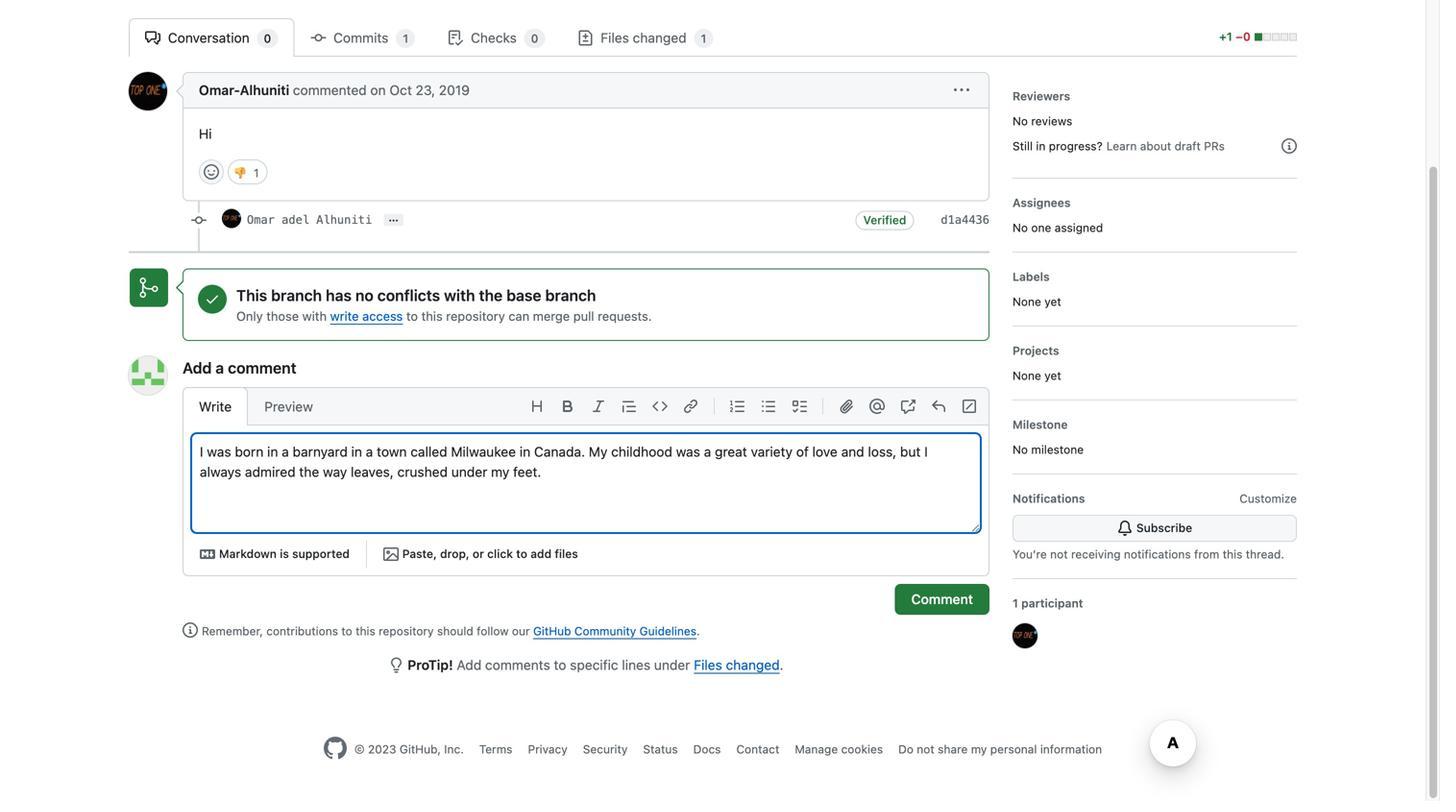Task type: locate. For each thing, give the bounding box(es) containing it.
yet inside the 'select projects' element
[[1044, 369, 1061, 382]]

reply image
[[931, 399, 946, 414]]

1 vertical spatial none
[[1013, 369, 1041, 382]]

0 vertical spatial repository
[[446, 309, 505, 323]]

@omar alhuniti image left omar
[[222, 209, 241, 228]]

requests.
[[598, 309, 652, 323]]

© 2023 github, inc.
[[354, 743, 464, 756]]

0 vertical spatial alhuniti
[[240, 82, 289, 98]]

0 vertical spatial none yet
[[1013, 295, 1061, 308]]

alhuniti right adel at top left
[[316, 213, 372, 227]]

info image
[[1282, 138, 1297, 154], [183, 623, 198, 638]]

info image left remember,
[[183, 623, 198, 638]]

select reviewers element
[[1013, 87, 1297, 162]]

this
[[421, 309, 443, 323], [1223, 548, 1242, 561], [356, 625, 375, 638]]

add a comment element
[[183, 356, 989, 615]]

changed right file diff icon
[[633, 30, 687, 46]]

0 vertical spatial add
[[183, 359, 212, 377]]

this down conflicts
[[421, 309, 443, 323]]

list unordered image
[[761, 399, 776, 414]]

no inside select assignees element
[[1013, 221, 1028, 234]]

1 horizontal spatial repository
[[446, 309, 505, 323]]

1 vertical spatial add
[[457, 657, 482, 673]]

files changed link
[[694, 657, 780, 673]]

conflicts
[[377, 286, 440, 305]]

this branch has no conflicts with the base branch only those with write access to this repository can merge pull requests.
[[236, 286, 652, 323]]

this
[[236, 286, 267, 305]]

0 horizontal spatial files
[[601, 30, 629, 46]]

privacy
[[528, 743, 568, 756]]

terms
[[479, 743, 512, 756]]

1 vertical spatial not
[[917, 743, 934, 756]]

has
[[326, 286, 352, 305]]

none yet down labels
[[1013, 295, 1061, 308]]

1 vertical spatial yet
[[1044, 369, 1061, 382]]

image image
[[383, 547, 398, 562]]

no inside select reviewers element
[[1013, 114, 1028, 128]]

@terryturtle85 image
[[129, 356, 167, 395]]

security link
[[583, 743, 628, 756]]

to inside this branch has no conflicts with the base branch only those with write access to this repository can merge pull requests.
[[406, 309, 418, 323]]

0 vertical spatial files
[[601, 30, 629, 46]]

remember,
[[202, 625, 263, 638]]

1 none from the top
[[1013, 295, 1041, 308]]

to inside button
[[516, 547, 527, 561]]

2 none yet from the top
[[1013, 369, 1061, 382]]

0 horizontal spatial repository
[[379, 625, 434, 638]]

quote image
[[622, 399, 637, 414]]

1 0 from the left
[[264, 32, 271, 45]]

2 no from the top
[[1013, 221, 1028, 234]]

0 vertical spatial with
[[444, 286, 475, 305]]

on
[[370, 82, 386, 98]]

not inside button
[[917, 743, 934, 756]]

verified
[[863, 213, 906, 227]]

no left "one"
[[1013, 221, 1028, 234]]

do not share my personal information button
[[898, 741, 1102, 758]]

2 none from the top
[[1013, 369, 1041, 382]]

none yet down projects
[[1013, 369, 1061, 382]]

paste, drop, or click to add files button
[[374, 541, 587, 568]]

you're not receiving notifications from this thread.
[[1013, 548, 1284, 561]]

1 vertical spatial with
[[302, 309, 327, 323]]

alhuniti left commented
[[240, 82, 289, 98]]

no for no milestone
[[1013, 443, 1028, 456]]

omar
[[247, 213, 275, 227]]

omar-
[[199, 82, 240, 98]]

repository down the
[[446, 309, 505, 323]]

none down labels
[[1013, 295, 1041, 308]]

0 horizontal spatial 0
[[264, 32, 271, 45]]

… button
[[384, 210, 404, 225]]

heading image
[[529, 399, 545, 414]]

@omar alhuniti image
[[222, 209, 241, 228], [1013, 623, 1038, 648]]

0 vertical spatial @omar alhuniti image
[[222, 209, 241, 228]]

+1
[[1219, 30, 1232, 43]]

1 yet from the top
[[1044, 295, 1061, 308]]

changed
[[633, 30, 687, 46], [726, 657, 780, 673]]

3 no from the top
[[1013, 443, 1028, 456]]

1 horizontal spatial @omar alhuniti image
[[1013, 623, 1038, 648]]

1 vertical spatial no
[[1013, 221, 1028, 234]]

1 vertical spatial none yet
[[1013, 369, 1061, 382]]

assigned
[[1055, 221, 1103, 234]]

commented
[[293, 82, 367, 98]]

not right you're
[[1050, 548, 1068, 561]]

none yet inside the 'select projects' element
[[1013, 369, 1061, 382]]

draft
[[1175, 139, 1201, 153]]

preview button
[[248, 387, 329, 426]]

you're
[[1013, 548, 1047, 561]]

no inside select milestones element
[[1013, 443, 1028, 456]]

omar-alhuniti commented on oct 23, 2019
[[199, 82, 470, 98]]

still in progress?
[[1013, 139, 1103, 153]]

23,
[[416, 82, 435, 98]]

none yet
[[1013, 295, 1061, 308], [1013, 369, 1061, 382]]

1 horizontal spatial changed
[[726, 657, 780, 673]]

1
[[403, 32, 408, 45], [701, 32, 706, 45], [254, 166, 259, 180], [1013, 597, 1018, 610]]

changed right under
[[726, 657, 780, 673]]

1 vertical spatial files
[[694, 657, 722, 673]]

link image
[[683, 399, 698, 414]]

0 horizontal spatial with
[[302, 309, 327, 323]]

files right file diff icon
[[601, 30, 629, 46]]

1 horizontal spatial info image
[[1282, 138, 1297, 154]]

0 horizontal spatial alhuniti
[[240, 82, 289, 98]]

italic image
[[591, 399, 606, 414]]

files inside pull request tabs element
[[601, 30, 629, 46]]

none
[[1013, 295, 1041, 308], [1013, 369, 1041, 382]]

1 vertical spatial @omar alhuniti image
[[1013, 623, 1038, 648]]

  text field inside the 'write' 'tab panel'
[[192, 434, 980, 532]]

1 no from the top
[[1013, 114, 1028, 128]]

0 vertical spatial this
[[421, 309, 443, 323]]

1 vertical spatial changed
[[726, 657, 780, 673]]

no reviews
[[1013, 114, 1072, 128]]

1 horizontal spatial branch
[[545, 286, 596, 305]]

or
[[473, 547, 484, 561]]

1 horizontal spatial 0
[[531, 32, 538, 45]]

0 vertical spatial changed
[[633, 30, 687, 46]]

1 right 👎
[[254, 166, 259, 180]]

d1a4436
[[941, 213, 989, 227]]

share
[[938, 743, 968, 756]]

write
[[330, 309, 359, 323]]

a
[[216, 359, 224, 377]]

guidelines
[[639, 625, 696, 638]]

to
[[406, 309, 418, 323], [516, 547, 527, 561], [341, 625, 352, 638], [554, 657, 566, 673]]

to left the add
[[516, 547, 527, 561]]

0 horizontal spatial info image
[[183, 623, 198, 638]]

0 vertical spatial no
[[1013, 114, 1028, 128]]

0 left git commit image
[[264, 32, 271, 45]]

light bulb image
[[388, 658, 404, 673]]

information
[[1040, 743, 1102, 756]]

0 right checks
[[531, 32, 538, 45]]

branch up pull
[[545, 286, 596, 305]]

protip! add comments to specific lines under files changed .
[[407, 657, 784, 673]]

follow
[[477, 625, 509, 638]]

file diff image
[[578, 30, 593, 46]]

0 horizontal spatial not
[[917, 743, 934, 756]]

comment discussion image
[[145, 30, 160, 46]]

👎 1
[[234, 166, 259, 181]]

0 vertical spatial yet
[[1044, 295, 1061, 308]]

1 horizontal spatial .
[[780, 657, 784, 673]]

1 vertical spatial .
[[780, 657, 784, 673]]

still
[[1013, 139, 1033, 153]]

check image
[[205, 292, 220, 307]]

  text field
[[192, 434, 980, 532]]

this right contributions
[[356, 625, 375, 638]]

preview
[[264, 399, 313, 415]]

0 horizontal spatial .
[[696, 625, 700, 638]]

1 none yet from the top
[[1013, 295, 1061, 308]]

yet
[[1044, 295, 1061, 308], [1044, 369, 1061, 382]]

info image right "prs"
[[1282, 138, 1297, 154]]

none down projects
[[1013, 369, 1041, 382]]

1 vertical spatial this
[[1223, 548, 1242, 561]]

branch up those
[[271, 286, 322, 305]]

add down the should
[[457, 657, 482, 673]]

2 0 from the left
[[531, 32, 538, 45]]

this right from
[[1223, 548, 1242, 561]]

1 horizontal spatial files
[[694, 657, 722, 673]]

yet down projects
[[1044, 369, 1061, 382]]

none inside the 'select projects' element
[[1013, 369, 1041, 382]]

0 vertical spatial .
[[696, 625, 700, 638]]

select milestones element
[[1013, 416, 1297, 458]]

github
[[533, 625, 571, 638]]

1 horizontal spatial not
[[1050, 548, 1068, 561]]

to down conflicts
[[406, 309, 418, 323]]

list ordered image
[[730, 399, 745, 414]]

no down milestone
[[1013, 443, 1028, 456]]

homepage image
[[324, 737, 347, 760]]

supported
[[292, 547, 350, 561]]

subscribe button
[[1013, 515, 1297, 542]]

markdown image
[[200, 547, 215, 562]]

2019
[[439, 82, 470, 98]]

repository up light bulb icon
[[379, 625, 434, 638]]

milestone
[[1013, 418, 1068, 431]]

0 horizontal spatial branch
[[271, 286, 322, 305]]

2 branch from the left
[[545, 286, 596, 305]]

2 vertical spatial this
[[356, 625, 375, 638]]

alhuniti
[[240, 82, 289, 98], [316, 213, 372, 227]]

files right under
[[694, 657, 722, 673]]

with left the
[[444, 286, 475, 305]]

not
[[1050, 548, 1068, 561], [917, 743, 934, 756]]

no
[[355, 286, 374, 305]]

manage cookies
[[795, 743, 883, 756]]

protip!
[[407, 657, 453, 673]]

none for projects
[[1013, 369, 1041, 382]]

0 vertical spatial none
[[1013, 295, 1041, 308]]

status link
[[643, 743, 678, 756]]

0 horizontal spatial this
[[356, 625, 375, 638]]

1 horizontal spatial this
[[421, 309, 443, 323]]

1 vertical spatial alhuniti
[[316, 213, 372, 227]]

2 yet from the top
[[1044, 369, 1061, 382]]

omar adel alhuniti link
[[247, 213, 372, 227]]

remember, contributions to this repository should follow     our github community guidelines .
[[202, 625, 700, 638]]

yet down labels
[[1044, 295, 1061, 308]]

0 vertical spatial not
[[1050, 548, 1068, 561]]

no
[[1013, 114, 1028, 128], [1013, 221, 1028, 234], [1013, 443, 1028, 456]]

2 vertical spatial no
[[1013, 443, 1028, 456]]

repository inside this branch has no conflicts with the base branch only those with write access to this repository can merge pull requests.
[[446, 309, 505, 323]]

1 participant
[[1013, 597, 1083, 610]]

no up still
[[1013, 114, 1028, 128]]

paperclip image
[[839, 399, 854, 414]]

with left write
[[302, 309, 327, 323]]

0 horizontal spatial changed
[[633, 30, 687, 46]]

@omar alhuniti image down 1 participant
[[1013, 623, 1038, 648]]

0 vertical spatial info image
[[1282, 138, 1297, 154]]

add left a
[[183, 359, 212, 377]]

can
[[508, 309, 529, 323]]

0 for conversation
[[264, 32, 271, 45]]

not right do
[[917, 743, 934, 756]]



Task type: vqa. For each thing, say whether or not it's contained in the screenshot.
'under'
yes



Task type: describe. For each thing, give the bounding box(es) containing it.
status
[[643, 743, 678, 756]]

learn
[[1106, 139, 1137, 153]]

add a comment
[[183, 359, 296, 377]]

files changed
[[597, 30, 690, 46]]

not for do
[[917, 743, 934, 756]]

git commit image
[[311, 30, 326, 46]]

1 horizontal spatial add
[[457, 657, 482, 673]]

yet for projects
[[1044, 369, 1061, 382]]

git merge image
[[137, 276, 160, 299]]

paste,
[[402, 547, 437, 561]]

−0
[[1235, 30, 1251, 43]]

my
[[971, 743, 987, 756]]

specific
[[570, 657, 618, 673]]

github community guidelines link
[[533, 625, 696, 638]]

comments
[[485, 657, 550, 673]]

1 inside 👎 1
[[254, 166, 259, 180]]

docs link
[[693, 743, 721, 756]]

mention image
[[869, 399, 885, 414]]

1 left participant
[[1013, 597, 1018, 610]]

terms link
[[479, 743, 512, 756]]

git commit image
[[191, 213, 207, 228]]

the
[[479, 286, 503, 305]]

add or remove reactions image
[[204, 164, 219, 180]]

omar adel alhuniti
[[247, 213, 372, 227]]

to right contributions
[[341, 625, 352, 638]]

1 right files changed
[[701, 32, 706, 45]]

checks
[[467, 30, 520, 46]]

bold image
[[560, 399, 575, 414]]

changed inside pull request tabs element
[[633, 30, 687, 46]]

oct
[[389, 82, 412, 98]]

personal
[[990, 743, 1037, 756]]

no for no reviews
[[1013, 114, 1028, 128]]

in
[[1036, 139, 1046, 153]]

cookies
[[841, 743, 883, 756]]

no one assigned
[[1013, 221, 1103, 234]]

community
[[574, 625, 636, 638]]

d1a4436 link
[[941, 213, 989, 227]]

manage cookies button
[[795, 741, 883, 758]]

1 vertical spatial repository
[[379, 625, 434, 638]]

markdown is supported link
[[191, 541, 358, 568]]

from
[[1194, 548, 1219, 561]]

comment button
[[895, 584, 989, 615]]

contact link
[[736, 743, 779, 756]]

adel
[[282, 213, 309, 227]]

do
[[898, 743, 914, 756]]

yet for labels
[[1044, 295, 1061, 308]]

learn about draft prs button
[[1106, 137, 1297, 155]]

pull request tabs element
[[129, 18, 1209, 57]]

none for labels
[[1013, 295, 1041, 308]]

files
[[555, 547, 578, 561]]

under
[[654, 657, 690, 673]]

👎
[[234, 166, 246, 181]]

those
[[266, 309, 299, 323]]

1 right commits
[[403, 32, 408, 45]]

2 horizontal spatial this
[[1223, 548, 1242, 561]]

cross reference image
[[900, 399, 916, 414]]

1 horizontal spatial with
[[444, 286, 475, 305]]

labels
[[1013, 270, 1050, 283]]

add a comment tab list
[[183, 387, 329, 426]]

1 branch from the left
[[271, 286, 322, 305]]

bell image
[[1117, 521, 1132, 536]]

0 horizontal spatial add
[[183, 359, 212, 377]]

contributions
[[266, 625, 338, 638]]

omar alhuniti image
[[129, 72, 167, 110]]

projects
[[1013, 344, 1059, 357]]

one
[[1031, 221, 1051, 234]]

code image
[[652, 399, 668, 414]]

tasklist image
[[792, 399, 807, 414]]

show options image
[[954, 83, 969, 98]]

should
[[437, 625, 473, 638]]

commits
[[330, 30, 392, 46]]

comment
[[228, 359, 296, 377]]

checklist image
[[448, 30, 463, 46]]

0 horizontal spatial @omar alhuniti image
[[222, 209, 241, 228]]

write
[[199, 399, 232, 415]]

conversation
[[164, 30, 253, 46]]

verified button
[[856, 211, 914, 230]]

diff ignored image
[[962, 399, 977, 414]]

pull
[[573, 309, 594, 323]]

hi
[[199, 126, 212, 142]]

progress?
[[1049, 139, 1103, 153]]

write button
[[183, 387, 248, 426]]

info image inside 'learn about draft prs' button
[[1282, 138, 1297, 154]]

markdown
[[219, 547, 277, 561]]

write tab panel
[[183, 433, 989, 576]]

notifications
[[1013, 492, 1085, 505]]

receiving
[[1071, 548, 1121, 561]]

privacy link
[[528, 743, 568, 756]]

subscribe
[[1136, 521, 1192, 535]]

notifications
[[1124, 548, 1191, 561]]

not for you're
[[1050, 548, 1068, 561]]

write access link
[[330, 309, 403, 323]]

1 vertical spatial info image
[[183, 623, 198, 638]]

inc.
[[444, 743, 464, 756]]

only
[[236, 309, 263, 323]]

©
[[354, 743, 365, 756]]

reviewers
[[1013, 89, 1070, 103]]

none yet for projects
[[1013, 369, 1061, 382]]

merge
[[533, 309, 570, 323]]

omar-alhuniti link
[[199, 82, 289, 98]]

reviews
[[1031, 114, 1072, 128]]

thread.
[[1246, 548, 1284, 561]]

lines
[[622, 657, 650, 673]]

contact
[[736, 743, 779, 756]]

0 for checks
[[531, 32, 538, 45]]

+1 −0
[[1219, 30, 1254, 43]]

security
[[583, 743, 628, 756]]

about
[[1140, 139, 1171, 153]]

select projects element
[[1013, 342, 1297, 384]]

none yet for labels
[[1013, 295, 1061, 308]]

select assignees element
[[1013, 194, 1297, 236]]

add or remove reactions element
[[199, 159, 224, 184]]

this inside this branch has no conflicts with the base branch only those with write access to this repository can merge pull requests.
[[421, 309, 443, 323]]

no milestone
[[1013, 443, 1084, 456]]

do not share my personal information
[[898, 743, 1102, 756]]

2023
[[368, 743, 396, 756]]

1 horizontal spatial alhuniti
[[316, 213, 372, 227]]

to left specific
[[554, 657, 566, 673]]

no for no one assigned
[[1013, 221, 1028, 234]]

customize
[[1240, 492, 1297, 505]]

assignees
[[1013, 196, 1071, 209]]



